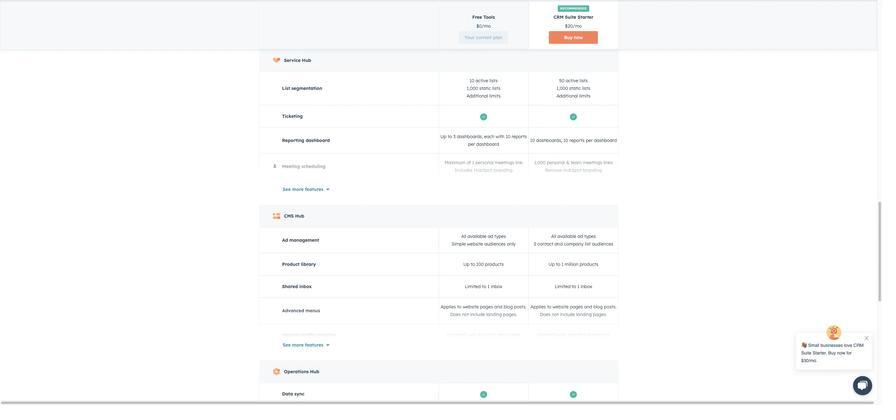 Task type: locate. For each thing, give the bounding box(es) containing it.
1 right of
[[472, 160, 474, 166]]

hubspot for team
[[563, 168, 582, 173]]

1 inside maximum of 1 personal meetings link includes hubspot branding
[[472, 160, 474, 166]]

ad for company
[[577, 234, 583, 240]]

per up of
[[468, 142, 475, 147]]

operations hub button
[[259, 366, 618, 379]]

see more features down traffic
[[283, 343, 323, 348]]

1 horizontal spatial branding
[[583, 168, 602, 173]]

/mo inside crm suite starter $20 /mo
[[573, 23, 582, 29]]

2 templates from the left
[[569, 17, 590, 23]]

1 branding from the left
[[494, 168, 512, 173]]

0 horizontal spatial blog
[[504, 305, 513, 310]]

1 vertical spatial features
[[305, 343, 323, 348]]

limited to 1 inbox down up to 1 million products
[[555, 284, 592, 290]]

1 horizontal spatial analytics
[[477, 333, 496, 338]]

all up simple
[[461, 234, 466, 240]]

see more features button
[[272, 183, 334, 196], [272, 339, 334, 352]]

2 horizontal spatial and
[[584, 305, 592, 310]]

2 posts. from the left
[[604, 305, 616, 310]]

personal inside maximum of 1 personal meetings link includes hubspot branding
[[475, 160, 494, 166]]

0 horizontal spatial limits
[[489, 93, 501, 99]]

up for up to 1 million products
[[549, 262, 555, 268]]

up left 100
[[463, 262, 469, 268]]

personal up remove
[[547, 160, 565, 166]]

2 see more features from the top
[[283, 343, 323, 348]]

1 all from the left
[[461, 234, 466, 240]]

see
[[283, 187, 291, 193], [283, 343, 291, 348]]

1 include from the left
[[470, 312, 485, 318]]

0 horizontal spatial /mo
[[482, 23, 491, 29]]

suite
[[565, 14, 576, 20]]

0 horizontal spatial branding
[[494, 168, 512, 173]]

1 products from the left
[[485, 262, 504, 268]]

1 /mo from the left
[[482, 23, 491, 29]]

plan
[[493, 35, 503, 40]]

pages
[[480, 305, 493, 310], [570, 305, 583, 310]]

website
[[282, 333, 300, 338]]

buy now button
[[549, 31, 598, 44]]

see more features
[[283, 187, 323, 193], [283, 343, 323, 348]]

buy
[[564, 35, 573, 40]]

million
[[565, 262, 578, 268]]

posts.
[[514, 305, 527, 310], [604, 305, 616, 310]]

1 horizontal spatial additional
[[556, 93, 578, 99]]

static inside 10 active lists 1,000 static lists additional limits
[[479, 86, 491, 91]]

1 horizontal spatial audiences
[[592, 242, 613, 247]]

hubspot down team
[[563, 168, 582, 173]]

personal
[[475, 160, 494, 166], [547, 160, 565, 166]]

2 features from the top
[[305, 343, 323, 348]]

1 horizontal spatial available
[[557, 234, 576, 240]]

dashboards, up remove
[[536, 138, 562, 144]]

available for audiences
[[467, 234, 486, 240]]

branding inside 1,000 personal & team meetings links remove hubspot branding
[[583, 168, 602, 173]]

2 types from the left
[[584, 234, 596, 240]]

1 horizontal spatial templates
[[569, 17, 590, 23]]

additional
[[467, 93, 488, 99], [556, 93, 578, 99]]

templates up the $20
[[569, 17, 590, 23]]

0 horizontal spatial hubspot
[[474, 168, 492, 173]]

1,000 inside 50 active lists 1,000 static lists additional limits
[[557, 86, 568, 91]]

limited down 100
[[465, 284, 481, 290]]

reports
[[512, 134, 527, 140], [569, 138, 585, 144]]

1 horizontal spatial hubspot
[[563, 168, 582, 173]]

1 posts. from the left
[[514, 305, 527, 310]]

1 horizontal spatial limits
[[579, 93, 590, 99]]

1 horizontal spatial web
[[558, 333, 566, 338]]

up inside up to 3 dashboards, each with 10 reports per dashboard
[[440, 134, 446, 140]]

0 horizontal spatial limited
[[465, 284, 481, 290]]

more down website
[[292, 343, 304, 348]]

0 horizontal spatial meetings
[[495, 160, 514, 166]]

hub
[[302, 58, 311, 63], [295, 214, 304, 219], [310, 369, 319, 375]]

up to 3 dashboards, each with 10 reports per dashboard
[[440, 134, 527, 147]]

limits for 50 active lists 1,000 static lists additional limits
[[579, 93, 590, 99]]

0 horizontal spatial dashboards,
[[457, 134, 483, 140]]

additional for 50 active lists 1,000 static lists additional limits
[[556, 93, 578, 99]]

types inside 'all available ad types 2 contact and company list audiences'
[[584, 234, 596, 240]]

0 horizontal spatial analytics
[[316, 333, 337, 338]]

hubspot inside maximum of 1 personal meetings link includes hubspot branding
[[474, 168, 492, 173]]

0 horizontal spatial does
[[450, 312, 461, 318]]

static for 50
[[569, 86, 581, 91]]

dashboards,
[[457, 134, 483, 140], [536, 138, 562, 144]]

1 horizontal spatial standard web analytics dashboard
[[537, 333, 610, 338]]

and
[[555, 242, 563, 247], [494, 305, 502, 310], [584, 305, 592, 310]]

per
[[586, 138, 593, 144], [468, 142, 475, 147]]

types inside all available ad types simple website audiences only
[[494, 234, 506, 240]]

0 horizontal spatial pages
[[480, 305, 493, 310]]

product
[[282, 262, 300, 268]]

limits
[[489, 93, 501, 99], [579, 93, 590, 99]]

1 horizontal spatial applies
[[530, 305, 546, 310]]

0 horizontal spatial all
[[461, 234, 466, 240]]

10 inside up to 3 dashboards, each with 10 reports per dashboard
[[506, 134, 510, 140]]

branding inside maximum of 1 personal meetings link includes hubspot branding
[[494, 168, 512, 173]]

0 horizontal spatial products
[[485, 262, 504, 268]]

dashboard inside up to 3 dashboards, each with 10 reports per dashboard
[[476, 142, 499, 147]]

1 horizontal spatial pages
[[570, 305, 583, 310]]

0 horizontal spatial applies
[[441, 305, 456, 310]]

1 audiences from the left
[[484, 242, 506, 247]]

1 vertical spatial see
[[283, 343, 291, 348]]

0 vertical spatial more
[[292, 187, 304, 193]]

see more features button down meeting scheduling
[[272, 183, 334, 196]]

3
[[453, 134, 456, 140]]

2 audiences from the left
[[592, 242, 613, 247]]

10
[[469, 78, 474, 84], [506, 134, 510, 140], [530, 138, 535, 144], [563, 138, 568, 144]]

inbox right shared on the left bottom
[[299, 284, 312, 290]]

0 horizontal spatial landing
[[486, 312, 502, 318]]

hubspot inside 1,000 personal & team meetings links remove hubspot branding
[[563, 168, 582, 173]]

data sync
[[282, 392, 304, 397]]

templates
[[475, 17, 496, 23], [569, 17, 590, 23]]

1 meetings from the left
[[495, 160, 514, 166]]

1 down up to 100 products
[[487, 284, 490, 290]]

0 horizontal spatial standard
[[447, 333, 466, 338]]

simple
[[452, 242, 466, 247]]

free
[[472, 14, 482, 20]]

features down scheduling
[[305, 187, 323, 193]]

up left million
[[549, 262, 555, 268]]

additional inside 50 active lists 1,000 static lists additional limits
[[556, 93, 578, 99]]

company
[[564, 242, 584, 247]]

2 more from the top
[[292, 343, 304, 348]]

0 horizontal spatial static
[[479, 86, 491, 91]]

your
[[465, 35, 475, 40]]

0 horizontal spatial not
[[462, 312, 469, 318]]

static inside 50 active lists 1,000 static lists additional limits
[[569, 86, 581, 91]]

0 horizontal spatial up
[[440, 134, 446, 140]]

1 additional from the left
[[467, 93, 488, 99]]

includes
[[455, 168, 473, 173]]

1 horizontal spatial all
[[551, 234, 556, 240]]

2 horizontal spatial analytics
[[567, 333, 586, 338]]

hub right service
[[302, 58, 311, 63]]

1 horizontal spatial pages.
[[593, 312, 607, 318]]

available inside all available ad types simple website audiences only
[[467, 234, 486, 240]]

1 see more features from the top
[[283, 187, 323, 193]]

1 vertical spatial hub
[[295, 214, 304, 219]]

additional inside 10 active lists 1,000 static lists additional limits
[[467, 93, 488, 99]]

available inside 'all available ad types 2 contact and company list audiences'
[[557, 234, 576, 240]]

0 vertical spatial see more features button
[[272, 183, 334, 196]]

ad for only
[[488, 234, 493, 240]]

branding for remove hubspot branding
[[583, 168, 602, 173]]

1 static from the left
[[479, 86, 491, 91]]

1 horizontal spatial inbox
[[491, 284, 502, 290]]

1 ad from the left
[[488, 234, 493, 240]]

up left '3'
[[440, 134, 446, 140]]

reports right the with
[[512, 134, 527, 140]]

audiences inside all available ad types simple website audiences only
[[484, 242, 506, 247]]

1 horizontal spatial active
[[566, 78, 578, 84]]

all inside 'all available ad types 2 contact and company list audiences'
[[551, 234, 556, 240]]

1 horizontal spatial applies to website pages and blog posts. does not include landing pages.
[[530, 305, 616, 318]]

hubspot right includes
[[474, 168, 492, 173]]

0 horizontal spatial reports
[[512, 134, 527, 140]]

limits for 10 active lists 1,000 static lists additional limits
[[489, 93, 501, 99]]

your current plan
[[465, 35, 503, 40]]

2 branding from the left
[[583, 168, 602, 173]]

1 horizontal spatial 1,000
[[534, 160, 546, 166]]

2 horizontal spatial 1,000
[[557, 86, 568, 91]]

1 horizontal spatial limited to 1 inbox
[[555, 284, 592, 290]]

0 horizontal spatial audiences
[[484, 242, 506, 247]]

available up company at the right of the page
[[557, 234, 576, 240]]

2 additional from the left
[[556, 93, 578, 99]]

0 vertical spatial see more features
[[283, 187, 323, 193]]

meetings for remove hubspot branding
[[583, 160, 602, 166]]

per up 1,000 personal & team meetings links remove hubspot branding
[[586, 138, 593, 144]]

audiences inside 'all available ad types 2 contact and company list audiences'
[[592, 242, 613, 247]]

2 static from the left
[[569, 86, 581, 91]]

ad inside 'all available ad types 2 contact and company list audiences'
[[577, 234, 583, 240]]

/mo down 5,000 templates
[[573, 23, 582, 29]]

2 horizontal spatial up
[[549, 262, 555, 268]]

links
[[603, 160, 613, 166]]

products right million
[[580, 262, 598, 268]]

limits inside 50 active lists 1,000 static lists additional limits
[[579, 93, 590, 99]]

with
[[496, 134, 504, 140]]

2 hubspot from the left
[[563, 168, 582, 173]]

/mo down 5 templates
[[482, 23, 491, 29]]

templates up $0
[[475, 17, 496, 23]]

active for 50
[[566, 78, 578, 84]]

1 analytics from the left
[[316, 333, 337, 338]]

5,000 templates
[[556, 17, 590, 23]]

1
[[472, 160, 474, 166], [561, 262, 564, 268], [487, 284, 490, 290], [577, 284, 579, 290]]

1 templates from the left
[[475, 17, 496, 23]]

only
[[507, 242, 515, 247]]

see down meeting
[[283, 187, 291, 193]]

1 hubspot from the left
[[474, 168, 492, 173]]

2 inbox from the left
[[491, 284, 502, 290]]

0 horizontal spatial types
[[494, 234, 506, 240]]

reports up team
[[569, 138, 585, 144]]

ad
[[488, 234, 493, 240], [577, 234, 583, 240]]

/mo
[[482, 23, 491, 29], [573, 23, 582, 29]]

active for 10
[[475, 78, 488, 84]]

pages.
[[503, 312, 517, 318], [593, 312, 607, 318]]

1 horizontal spatial and
[[555, 242, 563, 247]]

1 horizontal spatial products
[[580, 262, 598, 268]]

0 vertical spatial features
[[305, 187, 323, 193]]

0 horizontal spatial pages.
[[503, 312, 517, 318]]

1 blog from the left
[[504, 305, 513, 310]]

1 horizontal spatial meetings
[[583, 160, 602, 166]]

0 horizontal spatial personal
[[475, 160, 494, 166]]

standard
[[447, 333, 466, 338], [537, 333, 556, 338]]

2 horizontal spatial inbox
[[581, 284, 592, 290]]

2 limits from the left
[[579, 93, 590, 99]]

see more features button down traffic
[[272, 339, 334, 352]]

limited to 1 inbox
[[465, 284, 502, 290], [555, 284, 592, 290]]

static for 10
[[479, 86, 491, 91]]

more down meeting scheduling
[[292, 187, 304, 193]]

1 horizontal spatial posts.
[[604, 305, 616, 310]]

meetings inside maximum of 1 personal meetings link includes hubspot branding
[[495, 160, 514, 166]]

1 types from the left
[[494, 234, 506, 240]]

products right 100
[[485, 262, 504, 268]]

limited down million
[[555, 284, 571, 290]]

0 horizontal spatial active
[[475, 78, 488, 84]]

active inside 10 active lists 1,000 static lists additional limits
[[475, 78, 488, 84]]

1 vertical spatial more
[[292, 343, 304, 348]]

per inside up to 3 dashboards, each with 10 reports per dashboard
[[468, 142, 475, 147]]

1 active from the left
[[475, 78, 488, 84]]

features
[[305, 187, 323, 193], [305, 343, 323, 348]]

product library
[[282, 262, 316, 268]]

1 horizontal spatial per
[[586, 138, 593, 144]]

1 vertical spatial see more features button
[[272, 339, 334, 352]]

1 horizontal spatial blog
[[593, 305, 603, 310]]

ad up up to 100 products
[[488, 234, 493, 240]]

2 ad from the left
[[577, 234, 583, 240]]

hub right cms
[[295, 214, 304, 219]]

1 horizontal spatial static
[[569, 86, 581, 91]]

ad inside all available ad types simple website audiences only
[[488, 234, 493, 240]]

0 horizontal spatial posts.
[[514, 305, 527, 310]]

2 limited to 1 inbox from the left
[[555, 284, 592, 290]]

2 blog from the left
[[593, 305, 603, 310]]

hub right 'operations'
[[310, 369, 319, 375]]

list
[[282, 86, 290, 91]]

cms hub
[[284, 214, 304, 219]]

1 horizontal spatial not
[[552, 312, 559, 318]]

inbox down up to 1 million products
[[581, 284, 592, 290]]

1 left million
[[561, 262, 564, 268]]

1 horizontal spatial ad
[[577, 234, 583, 240]]

all
[[461, 234, 466, 240], [551, 234, 556, 240]]

hubspot for personal
[[474, 168, 492, 173]]

1 horizontal spatial standard
[[537, 333, 556, 338]]

0 horizontal spatial web
[[468, 333, 476, 338]]

2 products from the left
[[580, 262, 598, 268]]

0 horizontal spatial standard web analytics dashboard
[[447, 333, 520, 338]]

0 horizontal spatial applies to website pages and blog posts. does not include landing pages.
[[441, 305, 527, 318]]

meetings
[[495, 160, 514, 166], [583, 160, 602, 166]]

1,000 for 10
[[467, 86, 478, 91]]

meetings inside 1,000 personal & team meetings links remove hubspot branding
[[583, 160, 602, 166]]

1 horizontal spatial types
[[584, 234, 596, 240]]

2 all from the left
[[551, 234, 556, 240]]

cms
[[284, 214, 294, 219]]

0 vertical spatial see
[[283, 187, 291, 193]]

dashboards, right '3'
[[457, 134, 483, 140]]

remove
[[545, 168, 562, 173]]

2 not from the left
[[552, 312, 559, 318]]

0 horizontal spatial limited to 1 inbox
[[465, 284, 502, 290]]

2 available from the left
[[557, 234, 576, 240]]

additional for 10 active lists 1,000 static lists additional limits
[[467, 93, 488, 99]]

1 available from the left
[[467, 234, 486, 240]]

2 pages from the left
[[570, 305, 583, 310]]

2 /mo from the left
[[573, 23, 582, 29]]

meetings left links
[[583, 160, 602, 166]]

all inside all available ad types simple website audiences only
[[461, 234, 466, 240]]

0 horizontal spatial 1,000
[[467, 86, 478, 91]]

1 horizontal spatial up
[[463, 262, 469, 268]]

all for contact
[[551, 234, 556, 240]]

see more features down meeting scheduling
[[283, 187, 323, 193]]

limits inside 10 active lists 1,000 static lists additional limits
[[489, 93, 501, 99]]

hubspot
[[474, 168, 492, 173], [563, 168, 582, 173]]

more
[[292, 187, 304, 193], [292, 343, 304, 348]]

0 horizontal spatial ad
[[488, 234, 493, 240]]

1 vertical spatial see more features
[[283, 343, 323, 348]]

0 horizontal spatial additional
[[467, 93, 488, 99]]

0 horizontal spatial available
[[467, 234, 486, 240]]

website
[[467, 242, 483, 247], [463, 305, 479, 310], [553, 305, 569, 310]]

1 horizontal spatial limited
[[555, 284, 571, 290]]

0 vertical spatial hub
[[302, 58, 311, 63]]

$0
[[476, 23, 482, 29]]

2 personal from the left
[[547, 160, 565, 166]]

2 vertical spatial hub
[[310, 369, 319, 375]]

2 active from the left
[[566, 78, 578, 84]]

1 horizontal spatial landing
[[576, 312, 592, 318]]

library
[[301, 262, 316, 268]]

types for only
[[494, 234, 506, 240]]

1 horizontal spatial include
[[560, 312, 575, 318]]

1 personal from the left
[[475, 160, 494, 166]]

available up 100
[[467, 234, 486, 240]]

analytics
[[316, 333, 337, 338], [477, 333, 496, 338], [567, 333, 586, 338]]

personal right of
[[475, 160, 494, 166]]

1,000 inside 10 active lists 1,000 static lists additional limits
[[467, 86, 478, 91]]

1 limits from the left
[[489, 93, 501, 99]]

1,000 personal & team meetings links remove hubspot branding
[[534, 160, 613, 173]]

see down website
[[283, 343, 291, 348]]

0 horizontal spatial templates
[[475, 17, 496, 23]]

applies
[[441, 305, 456, 310], [530, 305, 546, 310]]

ad up company at the right of the page
[[577, 234, 583, 240]]

0 horizontal spatial inbox
[[299, 284, 312, 290]]

hub for cms hub
[[295, 214, 304, 219]]

list
[[585, 242, 591, 247]]

0 horizontal spatial include
[[470, 312, 485, 318]]

audiences
[[484, 242, 506, 247], [592, 242, 613, 247]]

0 horizontal spatial per
[[468, 142, 475, 147]]

see more features for first see more features dropdown button from the bottom
[[283, 343, 323, 348]]

audiences left "only"
[[484, 242, 506, 247]]

meetings left the 'link'
[[495, 160, 514, 166]]

limited to 1 inbox down up to 100 products
[[465, 284, 502, 290]]

features down website traffic analytics
[[305, 343, 323, 348]]

1 horizontal spatial personal
[[547, 160, 565, 166]]

dashboards, inside up to 3 dashboards, each with 10 reports per dashboard
[[457, 134, 483, 140]]

1 landing from the left
[[486, 312, 502, 318]]

inbox down up to 100 products
[[491, 284, 502, 290]]

types
[[494, 234, 506, 240], [584, 234, 596, 240]]

0 horizontal spatial and
[[494, 305, 502, 310]]

active
[[475, 78, 488, 84], [566, 78, 578, 84]]

not
[[462, 312, 469, 318], [552, 312, 559, 318]]

2 meetings from the left
[[583, 160, 602, 166]]

all up 'contact'
[[551, 234, 556, 240]]

branding
[[494, 168, 512, 173], [583, 168, 602, 173]]

meetings for includes hubspot branding
[[495, 160, 514, 166]]

active inside 50 active lists 1,000 static lists additional limits
[[566, 78, 578, 84]]

cms hub button
[[259, 210, 618, 223]]

1 horizontal spatial does
[[540, 312, 551, 318]]

personal inside 1,000 personal & team meetings links remove hubspot branding
[[547, 160, 565, 166]]

1 limited to 1 inbox from the left
[[465, 284, 502, 290]]

dashboard
[[306, 138, 330, 144], [594, 138, 617, 144], [476, 142, 499, 147], [497, 333, 520, 338], [587, 333, 610, 338]]

standard web analytics dashboard
[[447, 333, 520, 338], [537, 333, 610, 338]]

audiences right "list"
[[592, 242, 613, 247]]

1 horizontal spatial /mo
[[573, 23, 582, 29]]



Task type: vqa. For each thing, say whether or not it's contained in the screenshot.
Additional
yes



Task type: describe. For each thing, give the bounding box(es) containing it.
1 web from the left
[[468, 333, 476, 338]]

up to 100 products
[[463, 262, 504, 268]]

menus
[[305, 308, 320, 314]]

meeting scheduling
[[282, 164, 326, 170]]

50 active lists 1,000 static lists additional limits
[[556, 78, 590, 99]]

scheduling
[[301, 164, 326, 170]]

now
[[574, 35, 583, 40]]

1 inbox from the left
[[299, 284, 312, 290]]

link
[[515, 160, 523, 166]]

2 standard from the left
[[537, 333, 556, 338]]

and inside 'all available ad types 2 contact and company list audiences'
[[555, 242, 563, 247]]

tools
[[483, 14, 495, 20]]

types for company
[[584, 234, 596, 240]]

&
[[566, 160, 569, 166]]

recommended
[[560, 6, 587, 11]]

templates for 5,000 templates
[[569, 17, 590, 23]]

to inside up to 3 dashboards, each with 10 reports per dashboard
[[448, 134, 452, 140]]

maximum
[[445, 160, 465, 166]]

1 standard web analytics dashboard from the left
[[447, 333, 520, 338]]

advanced
[[282, 308, 304, 314]]

1 features from the top
[[305, 187, 323, 193]]

reporting dashboard
[[282, 138, 330, 144]]

all for website
[[461, 234, 466, 240]]

website traffic analytics
[[282, 333, 337, 338]]

starter
[[578, 14, 593, 20]]

1 not from the left
[[462, 312, 469, 318]]

2 web from the left
[[558, 333, 566, 338]]

10 active lists 1,000 static lists additional limits
[[467, 78, 501, 99]]

meeting
[[282, 164, 300, 170]]

1 see more features button from the top
[[272, 183, 334, 196]]

1 does from the left
[[450, 312, 461, 318]]

1 applies to website pages and blog posts. does not include landing pages. from the left
[[441, 305, 527, 318]]

buy now
[[564, 35, 583, 40]]

1 more from the top
[[292, 187, 304, 193]]

2 analytics from the left
[[477, 333, 496, 338]]

advanced menus
[[282, 308, 320, 314]]

1 horizontal spatial reports
[[569, 138, 585, 144]]

10 inside 10 active lists 1,000 static lists additional limits
[[469, 78, 474, 84]]

1 applies from the left
[[441, 305, 456, 310]]

contact
[[537, 242, 553, 247]]

up for up to 3 dashboards, each with 10 reports per dashboard
[[440, 134, 446, 140]]

2 see from the top
[[283, 343, 291, 348]]

crm suite starter $20 /mo
[[553, 14, 593, 29]]

up for up to 100 products
[[463, 262, 469, 268]]

50
[[559, 78, 564, 84]]

operations
[[284, 369, 309, 375]]

reports inside up to 3 dashboards, each with 10 reports per dashboard
[[512, 134, 527, 140]]

1,000 inside 1,000 personal & team meetings links remove hubspot branding
[[534, 160, 546, 166]]

ticketing
[[282, 114, 303, 119]]

/mo inside free tools $0 /mo
[[482, 23, 491, 29]]

hub for operations hub
[[310, 369, 319, 375]]

chat widget region
[[789, 325, 877, 401]]

3 inbox from the left
[[581, 284, 592, 290]]

2 include from the left
[[560, 312, 575, 318]]

all available ad types simple website audiences only
[[452, 234, 515, 247]]

free tools $0 /mo
[[472, 14, 495, 29]]

list segmentation
[[282, 86, 322, 91]]

available for and
[[557, 234, 576, 240]]

10 dashboards, 10 reports per dashboard
[[530, 138, 617, 144]]

segmentation
[[291, 86, 322, 91]]

1,000 for 50
[[557, 86, 568, 91]]

1 pages. from the left
[[503, 312, 517, 318]]

1 see from the top
[[283, 187, 291, 193]]

templates for 5 templates
[[475, 17, 496, 23]]

sync
[[294, 392, 304, 397]]

service hub
[[284, 58, 311, 63]]

2 applies from the left
[[530, 305, 546, 310]]

each
[[484, 134, 494, 140]]

hub for service hub
[[302, 58, 311, 63]]

5
[[471, 17, 474, 23]]

2 does from the left
[[540, 312, 551, 318]]

operations hub
[[284, 369, 319, 375]]

3 analytics from the left
[[567, 333, 586, 338]]

service hub button
[[259, 54, 618, 67]]

all available ad types 2 contact and company list audiences
[[534, 234, 613, 247]]

2 standard web analytics dashboard from the left
[[537, 333, 610, 338]]

2 applies to website pages and blog posts. does not include landing pages. from the left
[[530, 305, 616, 318]]

your current plan button
[[459, 31, 508, 44]]

2 landing from the left
[[576, 312, 592, 318]]

crm
[[553, 14, 564, 20]]

5,000
[[556, 17, 568, 23]]

1 standard from the left
[[447, 333, 466, 338]]

of
[[467, 160, 471, 166]]

1 down up to 1 million products
[[577, 284, 579, 290]]

up to 1 million products
[[549, 262, 598, 268]]

shared
[[282, 284, 298, 290]]

1 pages from the left
[[480, 305, 493, 310]]

current
[[476, 35, 492, 40]]

management
[[289, 238, 319, 243]]

ad
[[282, 238, 288, 243]]

2 pages. from the left
[[593, 312, 607, 318]]

data
[[282, 392, 293, 397]]

1 horizontal spatial dashboards,
[[536, 138, 562, 144]]

traffic
[[301, 333, 315, 338]]

2
[[534, 242, 536, 247]]

see more features for 1st see more features dropdown button from the top of the page
[[283, 187, 323, 193]]

website inside all available ad types simple website audiences only
[[467, 242, 483, 247]]

service
[[284, 58, 301, 63]]

2 see more features button from the top
[[272, 339, 334, 352]]

shared inbox
[[282, 284, 312, 290]]

5 templates
[[471, 17, 496, 23]]

100
[[476, 262, 484, 268]]

team
[[571, 160, 582, 166]]

reporting
[[282, 138, 304, 144]]

1 limited from the left
[[465, 284, 481, 290]]

maximum of 1 personal meetings link includes hubspot branding
[[445, 160, 523, 173]]

2 limited from the left
[[555, 284, 571, 290]]

branding for includes hubspot branding
[[494, 168, 512, 173]]

ad management
[[282, 238, 319, 243]]

$20
[[565, 23, 573, 29]]



